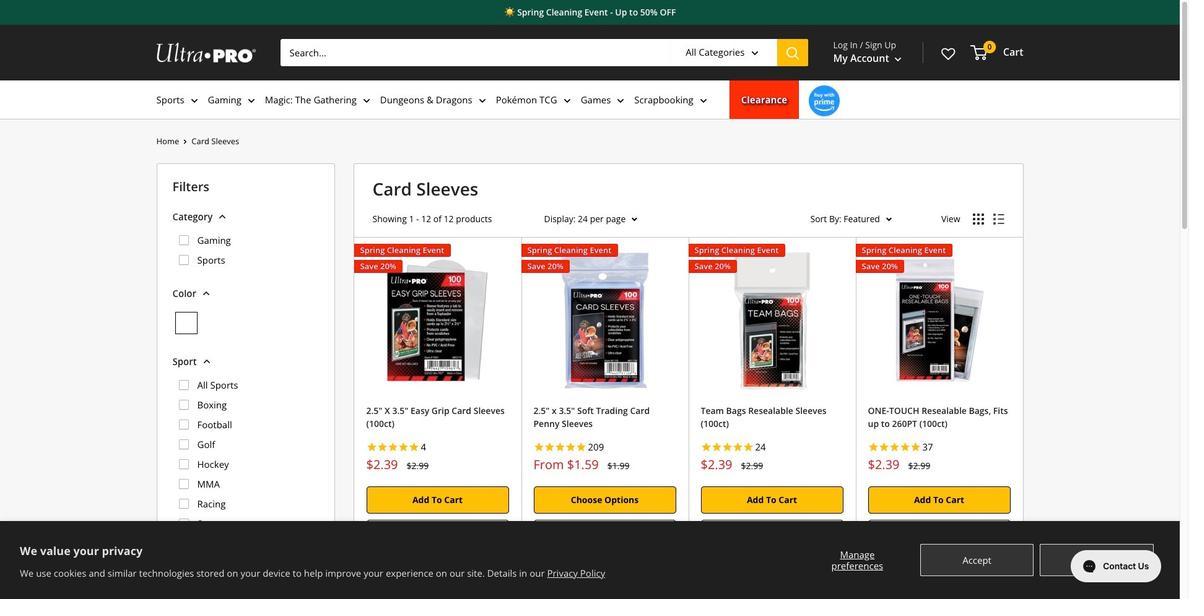 Task type: locate. For each thing, give the bounding box(es) containing it.
team bags resealable sleeves (100ct) | ultra pro international image
[[701, 249, 843, 392]]

rated 5.0 out of 5 stars 24 reviews element
[[701, 439, 843, 457]]

None checkbox
[[179, 420, 189, 430], [179, 440, 189, 450], [179, 460, 189, 470], [179, 499, 189, 509], [179, 539, 189, 549], [179, 596, 189, 600], [179, 420, 189, 430], [179, 440, 189, 450], [179, 460, 189, 470], [179, 499, 189, 509], [179, 539, 189, 549], [179, 596, 189, 600]]

list
[[156, 81, 1024, 119], [156, 134, 239, 149], [173, 225, 319, 278], [173, 370, 319, 561], [179, 596, 189, 600]]

search image
[[787, 47, 800, 60]]

graded card resealable sleeves (100ct) image
[[534, 571, 676, 600]]

arrow bottom image
[[752, 51, 759, 56], [219, 214, 226, 219], [203, 291, 210, 296], [203, 359, 210, 364], [200, 575, 207, 580]]

37 reviews element
[[923, 441, 933, 453]]

easy grade card sleeves (100ct) for standard size cards image
[[701, 571, 843, 600]]

2.5" x 3.5" easy grip card sleeves (100ct) | ultra pro international image
[[366, 249, 509, 392]]

None search field
[[280, 39, 809, 66]]

rated 5.0 out of 5 stars 4 reviews element
[[366, 439, 509, 457]]

4 reviews element
[[421, 441, 426, 453]]

rated 4.9 out of 5 stars 209 reviews element
[[534, 439, 676, 457]]

None checkbox
[[179, 235, 189, 245], [179, 255, 189, 265], [179, 380, 189, 390], [179, 400, 189, 410], [179, 480, 189, 489], [179, 519, 189, 529], [179, 235, 189, 245], [179, 255, 189, 265], [179, 380, 189, 390], [179, 400, 189, 410], [179, 480, 189, 489], [179, 519, 189, 529]]



Task type: describe. For each thing, give the bounding box(es) containing it.
pro-fit side-load standard deck inner sleeves (100ct) image
[[366, 571, 509, 600]]

display products as grid image
[[973, 213, 984, 225]]

2.5" x 3.5" soft trading card penny sleeves | ultra pro international image
[[534, 249, 676, 392]]

24 reviews element
[[755, 441, 766, 453]]

arrow right image
[[184, 140, 187, 145]]

209 reviews element
[[588, 441, 604, 453]]

clear image
[[175, 312, 197, 335]]

one-touch resealable bags, fits up to 260pt (100ct) | ultra pro international image
[[868, 249, 1011, 392]]

rated 5.0 out of 5 stars 37 reviews element
[[868, 439, 1011, 457]]

platinum series card protector sleeves for standard trading cards image
[[868, 571, 1011, 600]]

Search... text field
[[280, 39, 670, 66]]

display products as list image
[[993, 213, 1004, 225]]

ultra pro international image
[[156, 43, 256, 63]]



Task type: vqa. For each thing, say whether or not it's contained in the screenshot.
"ONE-TOUCH Resealable Bags, Fits up to 260PT (100ct) | Ultra PRO International" 'IMAGE' at the right of page
yes



